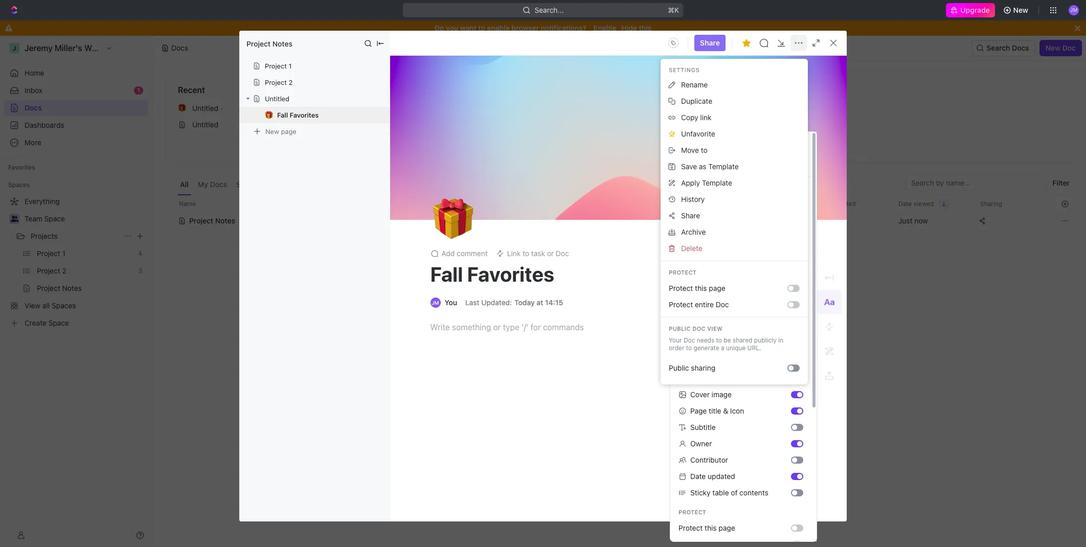 Task type: locate. For each thing, give the bounding box(es) containing it.
sidebar navigation
[[0, 36, 153, 547]]

1 vertical spatial apply
[[698, 345, 714, 352]]

page for page details
[[679, 141, 700, 151]]

tab list containing all
[[177, 175, 422, 195]]

date up nov
[[817, 200, 830, 207]]

generate
[[694, 344, 719, 352]]

project notes
[[246, 39, 292, 48], [498, 104, 543, 112], [189, 216, 235, 225]]

to right the move
[[701, 146, 708, 154]]

updated up "table"
[[708, 472, 735, 481]]

0 vertical spatial template
[[708, 162, 739, 171]]

hide
[[621, 24, 637, 32]]

docs down inbox at the left of the page
[[25, 103, 42, 112]]

protect entire doc
[[669, 300, 729, 309]]

1 untitled link from the left
[[174, 117, 454, 133]]

docs inside button
[[1012, 43, 1029, 52]]

page down unfavorite
[[679, 141, 700, 151]]

new inside button
[[1013, 6, 1028, 14]]

page down sticky table of contents
[[719, 524, 735, 532]]

new down project 2
[[265, 127, 279, 135]]

page
[[281, 127, 296, 135], [709, 284, 725, 292], [719, 524, 735, 532]]

2 horizontal spatial notes
[[523, 104, 543, 112]]

notes
[[272, 39, 292, 48], [523, 104, 543, 112], [215, 216, 235, 225]]

column header
[[165, 195, 176, 212]]

0 horizontal spatial updated
[[708, 472, 735, 481]]

user group image
[[10, 216, 18, 222]]

1 vertical spatial date updated
[[690, 472, 735, 481]]

nov
[[817, 216, 830, 225]]

template down advanced
[[702, 178, 732, 187]]

1 vertical spatial fall
[[430, 262, 463, 286]]

0 horizontal spatial date updated
[[690, 472, 735, 481]]

protect this page up page width
[[669, 284, 725, 292]]

1 vertical spatial notes
[[523, 104, 543, 112]]

1 vertical spatial 1
[[137, 86, 140, 94]]

move
[[681, 146, 699, 154]]

page width
[[679, 297, 718, 306]]

font size
[[679, 250, 710, 258]]

unfavorite
[[681, 129, 715, 138]]

fall up new page
[[277, 111, 288, 119]]

rename
[[681, 80, 708, 89]]

delete
[[681, 244, 702, 253]]

1 font from the top
[[679, 187, 694, 196]]

0 horizontal spatial new
[[265, 127, 279, 135]]

shared
[[236, 180, 260, 189]]

copy
[[681, 113, 698, 122]]

0 vertical spatial updated
[[832, 200, 856, 207]]

date updated button
[[810, 196, 862, 212]]

1 vertical spatial this
[[695, 284, 707, 292]]

new right search docs at the right top of the page
[[1046, 43, 1061, 52]]

1 horizontal spatial untitled link
[[785, 117, 1065, 133]]

date viewed
[[898, 200, 934, 207]]

1 vertical spatial new
[[1046, 43, 1061, 52]]

apply down needs
[[698, 345, 714, 352]]

copy link button
[[665, 109, 804, 126]]

2 horizontal spatial project notes
[[498, 104, 543, 112]]

to right order
[[686, 344, 692, 352]]

share up the sans
[[681, 211, 700, 220]]

1
[[289, 62, 292, 70], [137, 86, 140, 94], [832, 216, 835, 225]]

1 vertical spatial projects
[[31, 232, 58, 240]]

share button
[[665, 208, 804, 224]]

archive button
[[665, 224, 804, 240]]

page down cover
[[690, 407, 707, 415]]

delete button
[[665, 240, 804, 257]]

row
[[165, 195, 1074, 212], [165, 211, 1074, 231]]

docs right my
[[210, 180, 227, 189]]

font down apply template
[[679, 187, 694, 196]]

1 untitled • from the left
[[192, 104, 224, 112]]

0 vertical spatial share
[[700, 38, 720, 47]]

move to button
[[665, 142, 804, 159]]

docs up recent
[[171, 43, 188, 52]]

0 horizontal spatial 1
[[137, 86, 140, 94]]

• right 🎁
[[220, 104, 224, 112]]

comment
[[457, 249, 488, 258]]

1 vertical spatial updated
[[708, 472, 735, 481]]

template down move to dropdown button
[[708, 162, 739, 171]]

1 horizontal spatial •
[[832, 104, 835, 112]]

2 row from the top
[[165, 211, 1074, 231]]

save as template
[[681, 162, 739, 171]]

docs right search
[[1012, 43, 1029, 52]]

this down "table"
[[705, 524, 717, 532]]

1 horizontal spatial untitled •
[[803, 104, 835, 112]]

apply for apply typography to all pages
[[698, 345, 714, 352]]

to
[[478, 24, 485, 32], [701, 146, 708, 154], [716, 336, 722, 344], [686, 344, 692, 352], [751, 345, 757, 352]]

2 vertical spatial page
[[690, 407, 707, 415]]

protect
[[669, 269, 697, 276], [669, 284, 693, 292], [669, 300, 693, 309], [679, 509, 706, 515], [679, 524, 703, 532]]

my docs button
[[195, 175, 230, 195]]

2 vertical spatial new
[[265, 127, 279, 135]]

rename button
[[665, 77, 804, 93]]

public inside public doc view your doc needs to be shared publicly in order to generate a unique url.
[[669, 325, 691, 332]]

2 vertical spatial page
[[719, 524, 735, 532]]

0 vertical spatial apply
[[681, 178, 700, 187]]

tree
[[4, 193, 148, 331]]

2 vertical spatial notes
[[215, 216, 235, 225]]

unique
[[726, 344, 746, 352]]

entire
[[695, 300, 714, 309]]

1 for project 1
[[289, 62, 292, 70]]

updated up nov 1
[[832, 200, 856, 207]]

1 horizontal spatial project notes
[[246, 39, 292, 48]]

0 vertical spatial date updated
[[817, 200, 856, 207]]

history
[[681, 195, 705, 203]]

page left width
[[679, 297, 696, 306]]

apply inside button
[[681, 178, 700, 187]]

2 font from the top
[[679, 250, 694, 258]]

updated
[[832, 200, 856, 207], [708, 472, 735, 481]]

2 vertical spatial project notes
[[189, 216, 235, 225]]

this down small
[[695, 284, 707, 292]]

cell
[[165, 212, 176, 230]]

1 vertical spatial project notes
[[498, 104, 543, 112]]

0 vertical spatial font
[[679, 187, 694, 196]]

your
[[669, 336, 682, 344]]

url.
[[747, 344, 761, 352]]

row containing name
[[165, 195, 1074, 212]]

copy link
[[681, 113, 712, 122]]

0 horizontal spatial project notes
[[189, 216, 235, 225]]

project
[[246, 39, 271, 48], [265, 62, 287, 70], [265, 78, 287, 86], [498, 104, 521, 112], [189, 216, 213, 225]]

0 horizontal spatial fall
[[277, 111, 288, 119]]

1 vertical spatial font
[[679, 250, 694, 258]]

0 horizontal spatial notes
[[215, 216, 235, 225]]

last updated: today at 14:15
[[465, 298, 563, 307]]

0 vertical spatial public
[[669, 325, 691, 332]]

font left the size
[[679, 250, 694, 258]]

2 horizontal spatial 1
[[832, 216, 835, 225]]

1 inside row
[[832, 216, 835, 225]]

updated:
[[481, 298, 512, 307]]

0 vertical spatial 1
[[289, 62, 292, 70]]

page for page width
[[679, 297, 696, 306]]

2 public from the top
[[669, 364, 689, 372]]

pages
[[766, 345, 784, 352]]

1 vertical spatial fall favorites
[[430, 262, 554, 286]]

as
[[699, 162, 706, 171]]

0 vertical spatial page
[[281, 127, 296, 135]]

docs inside sidebar "navigation"
[[25, 103, 42, 112]]

•
[[220, 104, 224, 112], [832, 104, 835, 112]]

sharing
[[980, 200, 1002, 207]]

apply down 'basic'
[[681, 178, 700, 187]]

0 vertical spatial project notes
[[246, 39, 292, 48]]

2 vertical spatial 1
[[832, 216, 835, 225]]

dashboards link
[[4, 117, 148, 133]]

0 vertical spatial protect this page
[[669, 284, 725, 292]]

template inside button
[[702, 178, 732, 187]]

0 vertical spatial fall favorites
[[277, 111, 319, 119]]

font
[[679, 187, 694, 196], [679, 250, 694, 258]]

team space
[[25, 214, 65, 223]]

date inside date viewed button
[[898, 200, 912, 207]]

date updated
[[817, 200, 856, 207], [690, 472, 735, 481]]

public up your
[[669, 325, 691, 332]]

1 vertical spatial share
[[681, 211, 700, 220]]

my
[[198, 180, 208, 189]]

page down "2"
[[281, 127, 296, 135]]

2
[[289, 78, 293, 86]]

date inside date updated button
[[817, 200, 830, 207]]

new for new page
[[265, 127, 279, 135]]

date updated down contributor
[[690, 472, 735, 481]]

1 horizontal spatial 1
[[289, 62, 292, 70]]

fall favorites up new page
[[277, 111, 319, 119]]

0 vertical spatial new
[[1013, 6, 1028, 14]]

0 vertical spatial notes
[[272, 39, 292, 48]]

new up search docs at the right top of the page
[[1013, 6, 1028, 14]]

to inside button
[[701, 146, 708, 154]]

2 horizontal spatial date
[[898, 200, 912, 207]]

projects down team space
[[31, 232, 58, 240]]

nov 1
[[817, 216, 835, 225]]

new page
[[265, 127, 296, 135]]

apply for apply template
[[681, 178, 700, 187]]

0 horizontal spatial untitled •
[[192, 104, 224, 112]]

share
[[700, 38, 720, 47], [681, 211, 700, 220]]

move to
[[681, 146, 708, 154]]

projects down location
[[606, 216, 633, 225]]

tree containing team space
[[4, 193, 148, 331]]

want
[[460, 24, 476, 32]]

share up rename
[[700, 38, 720, 47]]

page up width
[[709, 284, 725, 292]]

1 row from the top
[[165, 195, 1074, 212]]

project inside button
[[189, 216, 213, 225]]

0 vertical spatial projects
[[606, 216, 633, 225]]

template
[[708, 162, 739, 171], [702, 178, 732, 187]]

new inside button
[[1046, 43, 1061, 52]]

favorites inside button
[[8, 164, 35, 171]]

• down the 'me'
[[832, 104, 835, 112]]

this right hide at top right
[[639, 24, 651, 32]]

1 public from the top
[[669, 325, 691, 332]]

1 vertical spatial template
[[702, 178, 732, 187]]

you
[[446, 24, 458, 32]]

this
[[639, 24, 651, 32], [695, 284, 707, 292], [705, 524, 717, 532]]

tab list
[[177, 175, 422, 195]]

public
[[669, 325, 691, 332], [669, 364, 689, 372]]

add comment
[[442, 249, 488, 258]]

1 horizontal spatial projects
[[606, 216, 633, 225]]

untitled • down created by me
[[803, 104, 835, 112]]

public doc view your doc needs to be shared publicly in order to generate a unique url.
[[669, 325, 783, 352]]

1 horizontal spatial date updated
[[817, 200, 856, 207]]

doc
[[1062, 43, 1076, 52], [716, 300, 729, 309], [692, 325, 706, 332], [684, 336, 695, 344]]

fall favorites down the comment
[[430, 262, 554, 286]]

apply
[[681, 178, 700, 187], [698, 345, 714, 352]]

fall down add
[[430, 262, 463, 286]]

contents
[[739, 488, 768, 497]]

1 vertical spatial public
[[669, 364, 689, 372]]

1 vertical spatial page
[[679, 297, 696, 306]]

fall
[[277, 111, 288, 119], [430, 262, 463, 286]]

protect this page down the "sticky"
[[679, 524, 735, 532]]

table
[[165, 195, 1074, 231]]

2 horizontal spatial new
[[1046, 43, 1061, 52]]

1 horizontal spatial date
[[817, 200, 830, 207]]

1 horizontal spatial updated
[[832, 200, 856, 207]]

date for date viewed button
[[898, 200, 912, 207]]

untitled • down recent
[[192, 104, 224, 112]]

page
[[679, 141, 700, 151], [679, 297, 696, 306], [690, 407, 707, 415]]

date up the "sticky"
[[690, 472, 706, 481]]

last
[[465, 298, 479, 307]]

public down order
[[669, 364, 689, 372]]

0 horizontal spatial untitled link
[[174, 117, 454, 133]]

0 horizontal spatial •
[[220, 104, 224, 112]]

2 untitled link from the left
[[785, 117, 1065, 133]]

notes inside project notes link
[[523, 104, 543, 112]]

1 vertical spatial page
[[709, 284, 725, 292]]

project 1
[[265, 62, 292, 70]]

share inside button
[[681, 211, 700, 220]]

notifications?
[[541, 24, 587, 32]]

0 horizontal spatial projects
[[31, 232, 58, 240]]

order
[[669, 344, 684, 352]]

0 vertical spatial page
[[679, 141, 700, 151]]

date updated up nov 1
[[817, 200, 856, 207]]

1 horizontal spatial new
[[1013, 6, 1028, 14]]

date up the just
[[898, 200, 912, 207]]



Task type: describe. For each thing, give the bounding box(es) containing it.
spaces
[[8, 181, 30, 189]]

2 • from the left
[[832, 104, 835, 112]]

owner
[[690, 439, 712, 448]]

advanced
[[708, 164, 737, 171]]

favorites button
[[4, 162, 39, 174]]

date updated inside button
[[817, 200, 856, 207]]

project 2
[[265, 78, 293, 86]]

me
[[834, 85, 845, 95]]

row containing project notes
[[165, 211, 1074, 231]]

shared button
[[234, 175, 263, 195]]

sticky
[[690, 488, 711, 497]]

browser
[[512, 24, 539, 32]]

new doc button
[[1039, 40, 1082, 56]]

new for new
[[1013, 6, 1028, 14]]

add
[[442, 249, 455, 258]]

sharing
[[691, 364, 715, 372]]

⌘k
[[668, 6, 679, 14]]

-
[[698, 216, 701, 225]]

default
[[697, 318, 722, 327]]

tags
[[698, 200, 712, 207]]

a
[[721, 344, 724, 352]]

team space link
[[25, 211, 146, 227]]

2 vertical spatial this
[[705, 524, 717, 532]]

public for public sharing
[[669, 364, 689, 372]]

just
[[898, 216, 912, 225]]

save as template button
[[665, 159, 804, 175]]

template inside button
[[708, 162, 739, 171]]

0 horizontal spatial fall favorites
[[277, 111, 319, 119]]

new doc
[[1046, 43, 1076, 52]]

notes inside the project notes button
[[215, 216, 235, 225]]

doc inside button
[[1062, 43, 1076, 52]]

home link
[[4, 65, 148, 81]]

today
[[514, 298, 535, 307]]

1 horizontal spatial notes
[[272, 39, 292, 48]]

cell inside table
[[165, 212, 176, 230]]

project notes link
[[479, 100, 759, 117]]

projects link
[[31, 228, 120, 244]]

14:15
[[545, 298, 563, 307]]

of
[[731, 488, 738, 497]]

search
[[986, 43, 1010, 52]]

home
[[25, 69, 44, 77]]

project notes inside button
[[189, 216, 235, 225]]

publicly
[[754, 336, 777, 344]]

dashboards
[[25, 121, 64, 129]]

1 horizontal spatial fall
[[430, 262, 463, 286]]

all button
[[177, 175, 191, 195]]

table containing project notes
[[165, 195, 1074, 231]]

do
[[435, 24, 444, 32]]

small
[[690, 270, 708, 279]]

details
[[702, 141, 731, 151]]

1 • from the left
[[220, 104, 224, 112]]

enable
[[487, 24, 510, 32]]

Search by name... text field
[[911, 175, 1040, 191]]

tree inside sidebar "navigation"
[[4, 193, 148, 331]]

untitled link for created by me
[[785, 117, 1065, 133]]

public for public doc view your doc needs to be shared publicly in order to generate a unique url.
[[669, 325, 691, 332]]

duplicate
[[681, 97, 712, 105]]

0 vertical spatial this
[[639, 24, 651, 32]]

page for page title & icon
[[690, 407, 707, 415]]

apply template
[[681, 178, 732, 187]]

updated inside button
[[832, 200, 856, 207]]

projects inside row
[[606, 216, 633, 225]]

team
[[25, 214, 42, 223]]

projects inside sidebar "navigation"
[[31, 232, 58, 240]]

basic
[[679, 164, 695, 171]]

1 for nov 1
[[832, 216, 835, 225]]

&
[[723, 407, 728, 415]]

location
[[596, 200, 620, 207]]

0 vertical spatial fall
[[277, 111, 288, 119]]

move to button
[[665, 142, 804, 159]]

untitled link for recent
[[174, 117, 454, 133]]

2 untitled • from the left
[[803, 104, 835, 112]]

table
[[712, 488, 729, 497]]

history button
[[665, 191, 804, 208]]

search docs button
[[972, 40, 1035, 56]]

to left all
[[751, 345, 757, 352]]

font for font
[[679, 187, 694, 196]]

by
[[822, 85, 832, 95]]

typography
[[716, 345, 749, 352]]

all
[[180, 180, 189, 189]]

cover image
[[690, 390, 732, 399]]

created
[[789, 85, 820, 95]]

1 vertical spatial protect this page
[[679, 524, 735, 532]]

width
[[698, 297, 718, 306]]

to left be
[[716, 336, 722, 344]]

1 inside sidebar "navigation"
[[137, 86, 140, 94]]

to right 'want'
[[478, 24, 485, 32]]

my docs
[[198, 180, 227, 189]]

font for font size
[[679, 250, 694, 258]]

sans
[[692, 224, 707, 232]]

shared
[[733, 336, 752, 344]]

size
[[696, 250, 710, 258]]

viewed
[[914, 200, 934, 207]]

in
[[778, 336, 783, 344]]

created by me
[[789, 85, 845, 95]]

apply template button
[[665, 175, 804, 191]]

be
[[724, 336, 731, 344]]

search docs
[[986, 43, 1029, 52]]

unfavorite button
[[665, 126, 804, 142]]

date for date updated button
[[817, 200, 830, 207]]

archived
[[390, 180, 420, 189]]

1 horizontal spatial fall favorites
[[430, 262, 554, 286]]

inbox
[[25, 86, 42, 95]]

0 horizontal spatial date
[[690, 472, 706, 481]]

docs link
[[4, 100, 148, 116]]

do you want to enable browser notifications? enable hide this
[[435, 24, 651, 32]]

page title & icon
[[690, 407, 744, 415]]

docs inside button
[[210, 180, 227, 189]]

settings
[[669, 66, 700, 73]]

needs
[[697, 336, 714, 344]]

space
[[44, 214, 65, 223]]

upgrade link
[[946, 3, 995, 17]]

new for new doc
[[1046, 43, 1061, 52]]

date viewed button
[[892, 196, 949, 212]]

cover
[[690, 390, 710, 399]]

full
[[766, 318, 778, 327]]

public sharing
[[669, 364, 715, 372]]

at
[[537, 298, 543, 307]]

link
[[700, 113, 712, 122]]

just now
[[898, 216, 928, 225]]



Task type: vqa. For each thing, say whether or not it's contained in the screenshot.
⌘K
yes



